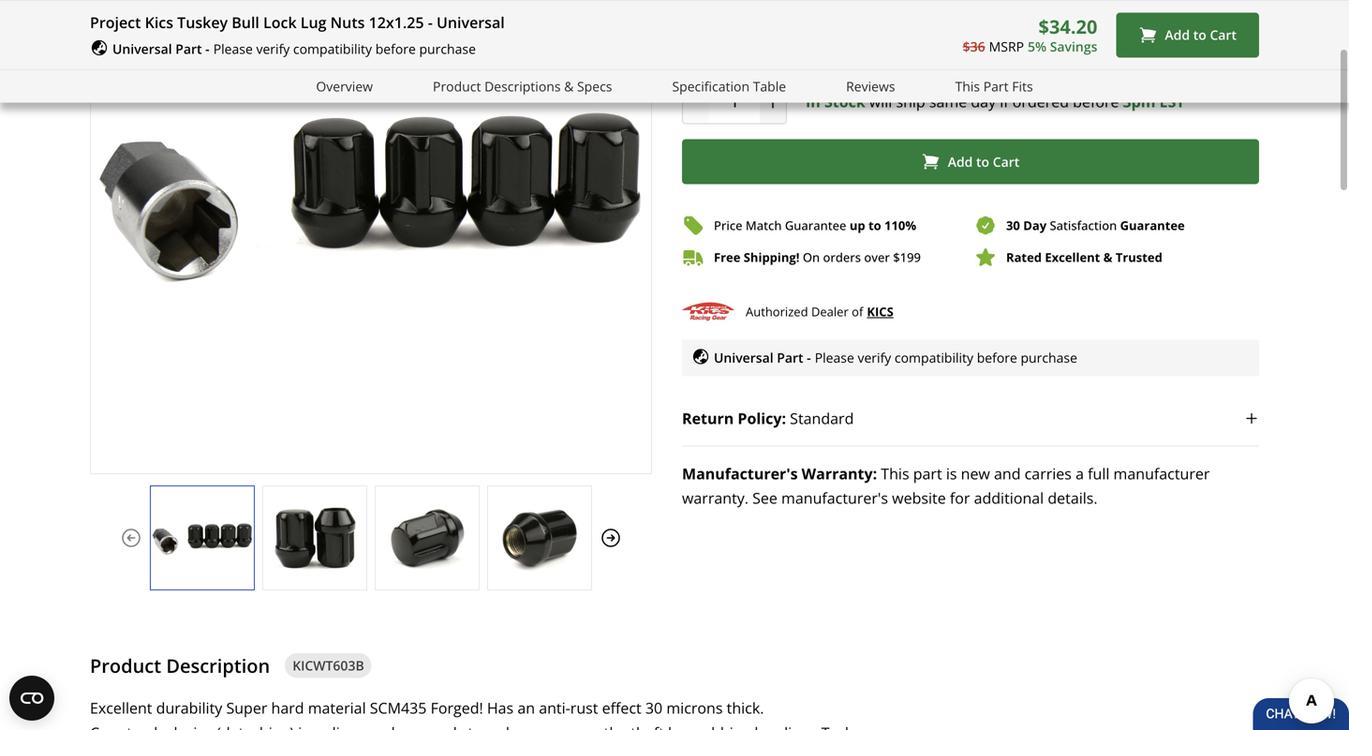 Task type: locate. For each thing, give the bounding box(es) containing it.
overview
[[316, 77, 373, 95]]

1 vertical spatial is
[[298, 722, 309, 730]]

1 vertical spatial compatibility
[[895, 349, 974, 366]]

purchase
[[419, 40, 476, 58], [1021, 349, 1078, 366]]

0 horizontal spatial verify
[[256, 40, 290, 58]]

return policy: standard
[[682, 408, 854, 428]]

add up est at the right of the page
[[1165, 26, 1190, 44]]

part
[[914, 463, 943, 483]]

standard
[[790, 408, 854, 428]]

is down hard
[[298, 722, 309, 730]]

1 vertical spatial a
[[313, 722, 321, 730]]

for
[[950, 488, 970, 508]]

over
[[864, 249, 890, 266]]

shop pay image
[[1056, 35, 1133, 54]]

0 vertical spatial purchase
[[419, 40, 476, 58]]

2 horizontal spatial before
[[1073, 91, 1119, 112]]

cart
[[1210, 26, 1237, 44], [993, 153, 1020, 170]]

rated
[[1007, 249, 1042, 266]]

0 vertical spatial and
[[994, 463, 1021, 483]]

add to cart up est at the right of the page
[[1165, 26, 1237, 44]]

decrement image
[[687, 92, 706, 111]]

of right "$36"
[[991, 34, 1006, 54]]

& for descriptions
[[564, 77, 574, 95]]

rated excellent & trusted
[[1007, 249, 1163, 266]]

1 vertical spatial product
[[90, 653, 161, 679]]

0 vertical spatial a
[[1076, 463, 1084, 483]]

lug
[[301, 12, 327, 32]]

2 horizontal spatial universal
[[714, 349, 774, 366]]

1 vertical spatial cart
[[993, 153, 1020, 170]]

0 vertical spatial add to cart
[[1165, 26, 1237, 44]]

cart for the top the add to cart button
[[1210, 26, 1237, 44]]

universal right "12x1.25"
[[437, 12, 505, 32]]

a down material
[[313, 722, 321, 730]]

excellent up counterclockwise
[[90, 698, 152, 718]]

0 vertical spatial &
[[564, 77, 574, 95]]

and down forged!
[[430, 722, 457, 730]]

2 vertical spatial -
[[807, 349, 811, 366]]

0 horizontal spatial universal part - please verify compatibility before purchase
[[112, 40, 476, 58]]

by down microns
[[668, 722, 685, 730]]

0 vertical spatial product
[[433, 77, 481, 95]]

$34.20
[[1039, 14, 1098, 39]]

manufacturer's
[[682, 463, 798, 483]]

to
[[1194, 26, 1207, 44], [977, 153, 990, 170], [869, 217, 882, 234]]

1 horizontal spatial verify
[[858, 349, 892, 366]]

product descriptions & specs
[[433, 77, 612, 95]]

bull
[[232, 12, 260, 32]]

add to cart button
[[1117, 13, 1260, 58], [682, 139, 1260, 184]]

0 vertical spatial excellent
[[1045, 249, 1101, 266]]

part
[[175, 40, 202, 58], [984, 77, 1009, 95], [777, 349, 804, 366]]

strongly
[[461, 722, 517, 730]]

compatibility
[[293, 40, 372, 58], [895, 349, 974, 366]]

0 horizontal spatial guarantee
[[785, 217, 847, 234]]

2 horizontal spatial to
[[1194, 26, 1207, 44]]

add to cart button up est at the right of the page
[[1117, 13, 1260, 58]]

free shipping! on orders over $ 199
[[714, 249, 921, 266]]

& left specs
[[564, 77, 574, 95]]

1 vertical spatial -
[[205, 40, 210, 58]]

super
[[226, 698, 267, 718]]

None number field
[[682, 79, 787, 124]]

1 horizontal spatial a
[[1076, 463, 1084, 483]]

1 horizontal spatial please
[[815, 349, 855, 366]]

thick.
[[727, 698, 764, 718]]

verify down kics at the right of the page
[[858, 349, 892, 366]]

0 horizontal spatial part
[[175, 40, 202, 58]]

1 horizontal spatial excellent
[[1045, 249, 1101, 266]]

an
[[518, 698, 535, 718]]

0 horizontal spatial is
[[298, 722, 309, 730]]

hard
[[271, 698, 304, 718]]

0 vertical spatial this
[[956, 77, 980, 95]]

1 vertical spatial excellent
[[90, 698, 152, 718]]

1 horizontal spatial this
[[956, 77, 980, 95]]

theft
[[631, 722, 664, 730]]

1 vertical spatial purchase
[[1021, 349, 1078, 366]]

& for excellent
[[1104, 249, 1113, 266]]

1 vertical spatial &
[[1104, 249, 1113, 266]]

is right part
[[946, 463, 957, 483]]

0 horizontal spatial to
[[869, 217, 882, 234]]

0 horizontal spatial cart
[[993, 153, 1020, 170]]

interest-
[[804, 34, 865, 54]]

the
[[604, 722, 627, 730]]

guarantee up the free shipping! on orders over $ 199
[[785, 217, 847, 234]]

5%
[[1028, 38, 1047, 55]]

1 vertical spatial part
[[984, 77, 1009, 95]]

- right "12x1.25"
[[428, 12, 433, 32]]

and up the 'additional'
[[994, 463, 1021, 483]]

product up counterclockwise
[[90, 653, 161, 679]]

pliers.
[[775, 722, 818, 730]]

30 day satisfaction guarantee
[[1007, 217, 1185, 234]]

please down dealer
[[815, 349, 855, 366]]

1 horizontal spatial guarantee
[[1121, 217, 1185, 234]]

by down thick.
[[755, 722, 772, 730]]

product left 'descriptions' in the top left of the page
[[433, 77, 481, 95]]

3 kicwt603b project kics tuskey bull lock lug nuts 12x1.25, image from the left
[[376, 505, 479, 571]]

excellent down satisfaction
[[1045, 249, 1101, 266]]

add down the "same"
[[948, 153, 973, 170]]

0 horizontal spatial a
[[313, 722, 321, 730]]

price
[[714, 217, 743, 234]]

universal down kics
[[112, 40, 172, 58]]

a
[[1076, 463, 1084, 483], [313, 722, 321, 730]]

1 horizontal spatial add
[[1165, 26, 1190, 44]]

this part fits link
[[956, 76, 1033, 97]]

website
[[892, 488, 946, 508]]

add to cart button down day
[[682, 139, 1260, 184]]

1 horizontal spatial &
[[1104, 249, 1113, 266]]

of left kics link
[[852, 303, 864, 320]]

1 horizontal spatial -
[[428, 12, 433, 32]]

details.
[[1048, 488, 1098, 508]]

1 horizontal spatial msrp
[[989, 38, 1024, 55]]

kics
[[867, 303, 894, 320]]

grabbing
[[689, 722, 751, 730]]

a inside excellent durability super hard material scm435 forged! has an anti-rust effect 30 microns thick. counterclockwise (detaching) is a slippery shape and strongly suppresses the theft by grabbing by pliers. trul
[[313, 722, 321, 730]]

1 horizontal spatial before
[[977, 349, 1018, 366]]

0 vertical spatial add
[[1165, 26, 1190, 44]]

30 up 'theft'
[[646, 698, 663, 718]]

trusted
[[1116, 249, 1163, 266]]

0 horizontal spatial add
[[948, 153, 973, 170]]

universal down authorized
[[714, 349, 774, 366]]

0 horizontal spatial purchase
[[419, 40, 476, 58]]

$1.80
[[828, 4, 862, 22]]

1 kicwt603b project kics tuskey bull lock lug nuts 12x1.25, image from the left
[[151, 505, 254, 571]]

1 horizontal spatial by
[[755, 722, 772, 730]]

msrp inside the "$34.20 $36 msrp 5% savings"
[[989, 38, 1024, 55]]

savings
[[1050, 38, 1098, 55]]

1 horizontal spatial compatibility
[[895, 349, 974, 366]]

manufacturer
[[1114, 463, 1210, 483]]

0 vertical spatial before
[[376, 40, 416, 58]]

is
[[946, 463, 957, 483], [298, 722, 309, 730]]

2 vertical spatial part
[[777, 349, 804, 366]]

1 vertical spatial universal
[[112, 40, 172, 58]]

kics link
[[867, 301, 894, 322]]

(detaching)
[[217, 722, 294, 730]]

1 horizontal spatial 30
[[1007, 217, 1021, 234]]

0 vertical spatial cart
[[1210, 26, 1237, 44]]

guarantee up trusted
[[1121, 217, 1185, 234]]

110%
[[885, 217, 917, 234]]

30
[[1007, 217, 1021, 234], [646, 698, 663, 718]]

please down bull
[[213, 40, 253, 58]]

fits
[[1012, 77, 1033, 95]]

- down 'tuskey' at the left
[[205, 40, 210, 58]]

0 horizontal spatial please
[[213, 40, 253, 58]]

1 horizontal spatial and
[[994, 463, 1021, 483]]

see
[[753, 488, 778, 508]]

30 left day
[[1007, 217, 1021, 234]]

0 horizontal spatial this
[[881, 463, 910, 483]]

forged!
[[431, 698, 483, 718]]

0 horizontal spatial &
[[564, 77, 574, 95]]

1 vertical spatial 30
[[646, 698, 663, 718]]

0 vertical spatial to
[[1194, 26, 1207, 44]]

1 vertical spatial universal part - please verify compatibility before purchase
[[714, 349, 1078, 366]]

- down authorized dealer of kics
[[807, 349, 811, 366]]

2 vertical spatial to
[[869, 217, 882, 234]]

1 horizontal spatial part
[[777, 349, 804, 366]]

msrp right on
[[885, 4, 921, 22]]

product for product descriptions & specs
[[433, 77, 481, 95]]

1 vertical spatial verify
[[858, 349, 892, 366]]

ship
[[896, 91, 926, 112]]

universal part - please verify compatibility before purchase down "project kics tuskey bull lock lug nuts 12x1.25 - universal"
[[112, 40, 476, 58]]

0 horizontal spatial -
[[205, 40, 210, 58]]

& left trusted
[[1104, 249, 1113, 266]]

1 vertical spatial to
[[977, 153, 990, 170]]

descriptions
[[485, 77, 561, 95]]

a left full
[[1076, 463, 1084, 483]]

0 vertical spatial compatibility
[[293, 40, 372, 58]]

2 by from the left
[[755, 722, 772, 730]]

and inside this part is new and carries a full manufacturer warranty. see manufacturer's website for additional details.
[[994, 463, 1021, 483]]

0 horizontal spatial before
[[376, 40, 416, 58]]

is inside this part is new and carries a full manufacturer warranty. see manufacturer's website for additional details.
[[946, 463, 957, 483]]

0 horizontal spatial of
[[852, 303, 864, 320]]

material
[[308, 698, 366, 718]]

1 horizontal spatial product
[[433, 77, 481, 95]]

product
[[433, 77, 481, 95], [90, 653, 161, 679]]

verify
[[256, 40, 290, 58], [858, 349, 892, 366]]

$36
[[963, 38, 986, 55]]

kicwt603b project kics tuskey bull lock lug nuts 12x1.25, image
[[151, 505, 254, 571], [263, 505, 366, 571], [376, 505, 479, 571], [488, 505, 591, 571]]

in
[[806, 91, 821, 112]]

reviews link
[[846, 76, 896, 97]]

kics
[[145, 12, 173, 32]]

1 vertical spatial add to cart
[[948, 153, 1020, 170]]

1 horizontal spatial is
[[946, 463, 957, 483]]

1 vertical spatial and
[[430, 722, 457, 730]]

0 horizontal spatial product
[[90, 653, 161, 679]]

0 horizontal spatial and
[[430, 722, 457, 730]]

0 horizontal spatial msrp
[[885, 4, 921, 22]]

1 horizontal spatial to
[[977, 153, 990, 170]]

0 horizontal spatial compatibility
[[293, 40, 372, 58]]

slippery
[[325, 722, 380, 730]]

save
[[795, 4, 825, 22]]

add to cart down day
[[948, 153, 1020, 170]]

manufacturer's
[[782, 488, 889, 508]]

0 horizontal spatial 30
[[646, 698, 663, 718]]

and
[[994, 463, 1021, 483], [430, 722, 457, 730]]

1 vertical spatial this
[[881, 463, 910, 483]]

free
[[865, 34, 894, 54]]

universal part - please verify compatibility before purchase down kics at the right of the page
[[714, 349, 1078, 366]]

this inside this part is new and carries a full manufacturer warranty. see manufacturer's website for additional details.
[[881, 463, 910, 483]]

verify down lock
[[256, 40, 290, 58]]

0 horizontal spatial by
[[668, 722, 685, 730]]

$8.55
[[1009, 34, 1048, 54]]

est
[[1160, 91, 1185, 112]]

1 horizontal spatial universal
[[437, 12, 505, 32]]

by
[[668, 722, 685, 730], [755, 722, 772, 730]]

.
[[1048, 34, 1052, 54]]

day
[[971, 91, 996, 112]]

30 inside excellent durability super hard material scm435 forged! has an anti-rust effect 30 microns thick. counterclockwise (detaching) is a slippery shape and strongly suppresses the theft by grabbing by pliers. trul
[[646, 698, 663, 718]]

1 vertical spatial add
[[948, 153, 973, 170]]

warranty:
[[802, 463, 877, 483]]

msrp left 5%
[[989, 38, 1024, 55]]

0 vertical spatial is
[[946, 463, 957, 483]]

1 horizontal spatial cart
[[1210, 26, 1237, 44]]

0 horizontal spatial excellent
[[90, 698, 152, 718]]

1 vertical spatial of
[[852, 303, 864, 320]]

guarantee
[[785, 217, 847, 234], [1121, 217, 1185, 234]]



Task type: vqa. For each thing, say whether or not it's contained in the screenshot.
Product Description
yes



Task type: describe. For each thing, give the bounding box(es) containing it.
$34.20 $36 msrp 5% savings
[[963, 14, 1098, 55]]

1 horizontal spatial of
[[991, 34, 1006, 54]]

effect
[[602, 698, 642, 718]]

0 vertical spatial verify
[[256, 40, 290, 58]]

12x1.25
[[369, 12, 424, 32]]

add for the bottom the add to cart button
[[948, 153, 973, 170]]

free
[[714, 249, 741, 266]]

0 vertical spatial -
[[428, 12, 433, 32]]

excellent inside excellent durability super hard material scm435 forged! has an anti-rust effect 30 microns thick. counterclockwise (detaching) is a slippery shape and strongly suppresses the theft by grabbing by pliers. trul
[[90, 698, 152, 718]]

increment image
[[764, 92, 783, 111]]

add for the top the add to cart button
[[1165, 26, 1190, 44]]

2 horizontal spatial -
[[807, 349, 811, 366]]

a inside this part is new and carries a full manufacturer warranty. see manufacturer's website for additional details.
[[1076, 463, 1084, 483]]

overview link
[[316, 76, 373, 97]]

shape
[[384, 722, 427, 730]]

1 vertical spatial before
[[1073, 91, 1119, 112]]

return
[[682, 408, 734, 428]]

2 kicwt603b project kics tuskey bull lock lug nuts 12x1.25, image from the left
[[263, 505, 366, 571]]

of inside authorized dealer of kics
[[852, 303, 864, 320]]

durability
[[156, 698, 222, 718]]

product description
[[90, 653, 270, 679]]

2 horizontal spatial part
[[984, 77, 1009, 95]]

1 vertical spatial add to cart button
[[682, 139, 1260, 184]]

2 guarantee from the left
[[1121, 217, 1185, 234]]

specification table link
[[672, 76, 786, 97]]

anti-
[[539, 698, 571, 718]]

up
[[850, 217, 866, 234]]

ordered
[[1013, 91, 1069, 112]]

in 4 interest-free installments of $8.55 .
[[773, 34, 1052, 54]]

on
[[803, 249, 820, 266]]

1 horizontal spatial purchase
[[1021, 349, 1078, 366]]

dealer
[[812, 303, 849, 320]]

2 vertical spatial universal
[[714, 349, 774, 366]]

reviews
[[846, 77, 896, 95]]

tuskey
[[177, 12, 228, 32]]

warranty.
[[682, 488, 749, 508]]

kics image
[[682, 299, 735, 325]]

in
[[773, 34, 787, 54]]

counterclockwise
[[90, 722, 213, 730]]

same
[[930, 91, 967, 112]]

satisfaction
[[1050, 217, 1117, 234]]

will
[[870, 91, 893, 112]]

is inside excellent durability super hard material scm435 forged! has an anti-rust effect 30 microns thick. counterclockwise (detaching) is a slippery shape and strongly suppresses the theft by grabbing by pliers. trul
[[298, 722, 309, 730]]

4
[[791, 34, 800, 54]]

2 vertical spatial before
[[977, 349, 1018, 366]]

0 vertical spatial please
[[213, 40, 253, 58]]

3pm
[[1123, 91, 1156, 112]]

0 vertical spatial add to cart button
[[1117, 13, 1260, 58]]

additional
[[974, 488, 1044, 508]]

rust
[[571, 698, 598, 718]]

authorized
[[746, 303, 808, 320]]

this for part
[[881, 463, 910, 483]]

description
[[166, 653, 270, 679]]

full
[[1088, 463, 1110, 483]]

199
[[900, 249, 921, 266]]

specification
[[672, 77, 750, 95]]

has
[[487, 698, 514, 718]]

cart for the bottom the add to cart button
[[993, 153, 1020, 170]]

project kics tuskey bull lock lug nuts 12x1.25 - universal
[[90, 12, 505, 32]]

excellent durability super hard material scm435 forged! has an anti-rust effect 30 microns thick. counterclockwise (detaching) is a slippery shape and strongly suppresses the theft by grabbing by pliers. trul
[[90, 698, 857, 730]]

0 vertical spatial msrp
[[885, 4, 921, 22]]

in stock will ship same day if ordered before 3pm est
[[806, 91, 1185, 112]]

(5%)
[[924, 4, 951, 22]]

this part fits
[[956, 77, 1033, 95]]

suppresses
[[521, 722, 600, 730]]

authorized dealer of kics
[[746, 303, 894, 320]]

0 vertical spatial part
[[175, 40, 202, 58]]

day
[[1024, 217, 1047, 234]]

0 vertical spatial universal part - please verify compatibility before purchase
[[112, 40, 476, 58]]

specification table
[[672, 77, 786, 95]]

shipping!
[[744, 249, 800, 266]]

kicwt603b
[[293, 656, 364, 674]]

microns
[[667, 698, 723, 718]]

orders
[[823, 249, 861, 266]]

4 kicwt603b project kics tuskey bull lock lug nuts 12x1.25, image from the left
[[488, 505, 591, 571]]

product for product description
[[90, 653, 161, 679]]

table
[[753, 77, 786, 95]]

price match guarantee up to 110%
[[714, 217, 917, 234]]

policy:
[[738, 408, 786, 428]]

1 by from the left
[[668, 722, 685, 730]]

lock
[[263, 12, 297, 32]]

1 guarantee from the left
[[785, 217, 847, 234]]

0 vertical spatial 30
[[1007, 217, 1021, 234]]

match
[[746, 217, 782, 234]]

1 horizontal spatial universal part - please verify compatibility before purchase
[[714, 349, 1078, 366]]

specs
[[577, 77, 612, 95]]

go to right image image
[[600, 527, 622, 549]]

manufacturer's warranty:
[[682, 463, 877, 483]]

0 vertical spatial universal
[[437, 12, 505, 32]]

open widget image
[[9, 676, 54, 721]]

$
[[893, 249, 900, 266]]

and inside excellent durability super hard material scm435 forged! has an anti-rust effect 30 microns thick. counterclockwise (detaching) is a slippery shape and strongly suppresses the theft by grabbing by pliers. trul
[[430, 722, 457, 730]]

0 horizontal spatial add to cart
[[948, 153, 1020, 170]]

1 horizontal spatial add to cart
[[1165, 26, 1237, 44]]

0 horizontal spatial universal
[[112, 40, 172, 58]]

this for part
[[956, 77, 980, 95]]

carries
[[1025, 463, 1072, 483]]

project
[[90, 12, 141, 32]]

installments
[[898, 34, 988, 54]]

new
[[961, 463, 990, 483]]

scm435
[[370, 698, 427, 718]]

if
[[1000, 91, 1009, 112]]



